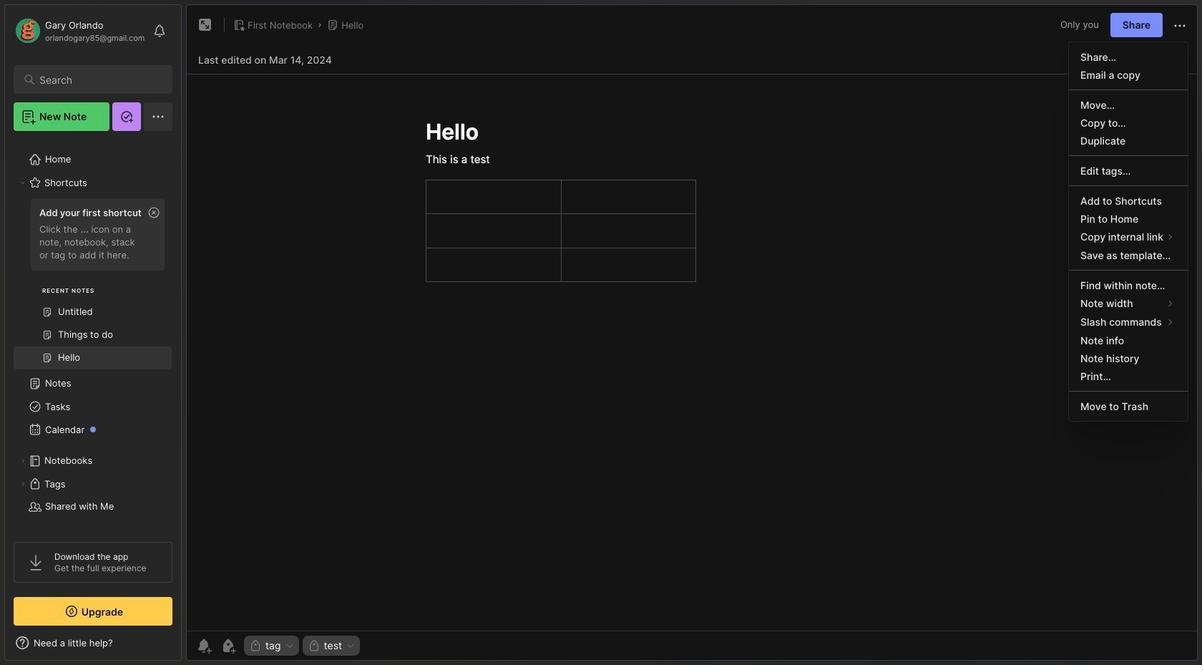 Task type: locate. For each thing, give the bounding box(es) containing it.
None search field
[[39, 71, 160, 88]]

tree
[[5, 140, 181, 550]]

WHAT'S NEW field
[[5, 631, 181, 654]]

expand note image
[[197, 16, 214, 34]]

group
[[14, 194, 172, 378]]

Note Editor text field
[[187, 74, 1198, 631]]

expand tags image
[[19, 480, 27, 488]]

Slash commands field
[[1069, 313, 1188, 331]]

note window element
[[186, 4, 1198, 664]]

Search text field
[[39, 73, 160, 87]]

click to collapse image
[[181, 639, 191, 656]]



Task type: describe. For each thing, give the bounding box(es) containing it.
tree inside main element
[[5, 140, 181, 550]]

expand notebooks image
[[19, 457, 27, 465]]

More actions field
[[1172, 16, 1189, 34]]

add a reminder image
[[195, 637, 213, 654]]

main element
[[0, 0, 186, 665]]

none search field inside main element
[[39, 71, 160, 88]]

Note width field
[[1069, 294, 1188, 313]]

tag Tag actions field
[[281, 641, 295, 651]]

dropdown list menu
[[1069, 48, 1188, 415]]

more actions image
[[1172, 17, 1189, 34]]

group inside tree
[[14, 194, 172, 378]]

add tag image
[[220, 637, 237, 654]]

test Tag actions field
[[342, 641, 356, 651]]

Account field
[[14, 16, 145, 45]]

Copy internal link field
[[1069, 227, 1188, 246]]



Task type: vqa. For each thing, say whether or not it's contained in the screenshot.
Add tag FIELD
no



